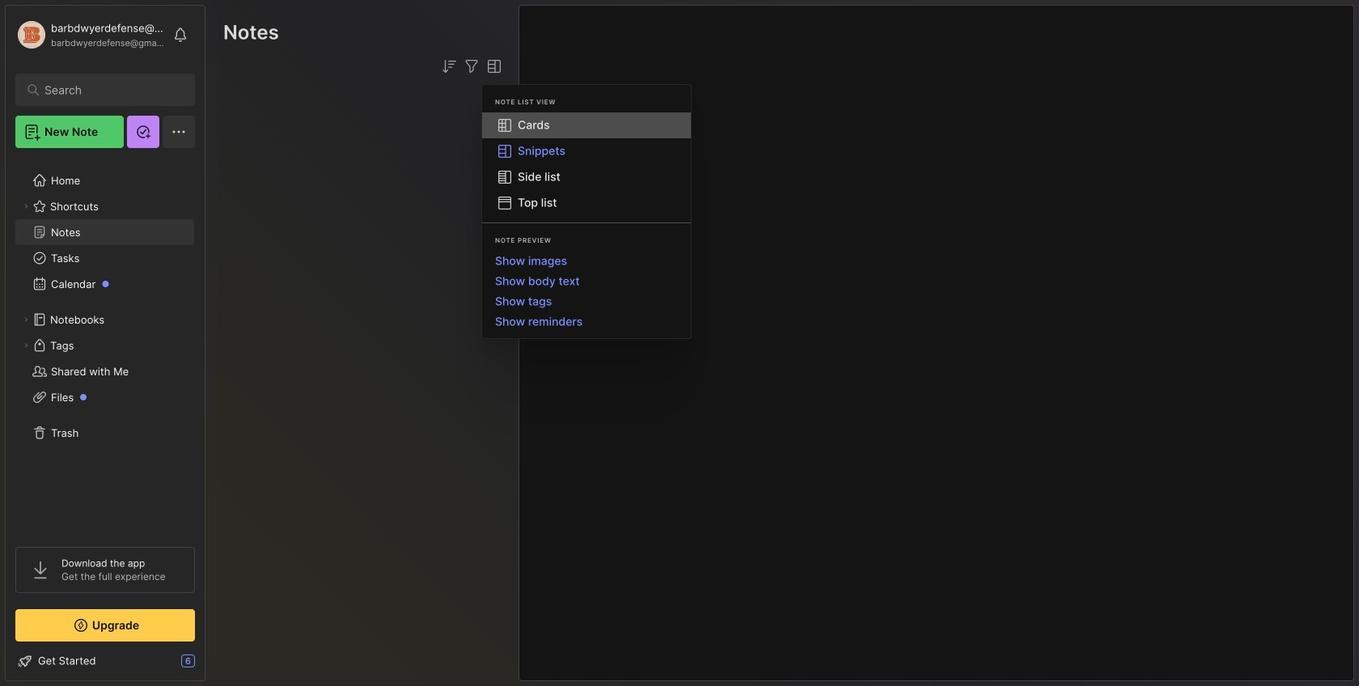 Task type: vqa. For each thing, say whether or not it's contained in the screenshot.
Account related to Account
no



Task type: locate. For each thing, give the bounding box(es) containing it.
0 vertical spatial dropdown list menu
[[482, 113, 691, 216]]

1 vertical spatial dropdown list menu
[[482, 251, 691, 332]]

None search field
[[45, 80, 174, 100]]

2 dropdown list menu from the top
[[482, 251, 691, 332]]

dropdown list menu
[[482, 113, 691, 216], [482, 251, 691, 332]]

click to collapse image
[[204, 656, 217, 676]]

Add filters field
[[462, 57, 482, 76]]

add filters image
[[462, 57, 482, 76]]

menu item
[[482, 113, 691, 138]]

expand notebooks image
[[21, 315, 31, 325]]

tree
[[6, 158, 205, 533]]

Sort options field
[[439, 57, 459, 76]]

tree inside main element
[[6, 158, 205, 533]]



Task type: describe. For each thing, give the bounding box(es) containing it.
Account field
[[15, 19, 165, 51]]

1 dropdown list menu from the top
[[482, 113, 691, 216]]

expand tags image
[[21, 341, 31, 350]]

none search field inside main element
[[45, 80, 174, 100]]

note window - loading element
[[519, 5, 1355, 681]]

View options field
[[482, 57, 504, 76]]

main element
[[0, 0, 210, 686]]

Help and Learning task checklist field
[[6, 648, 205, 674]]

Search text field
[[45, 83, 174, 98]]



